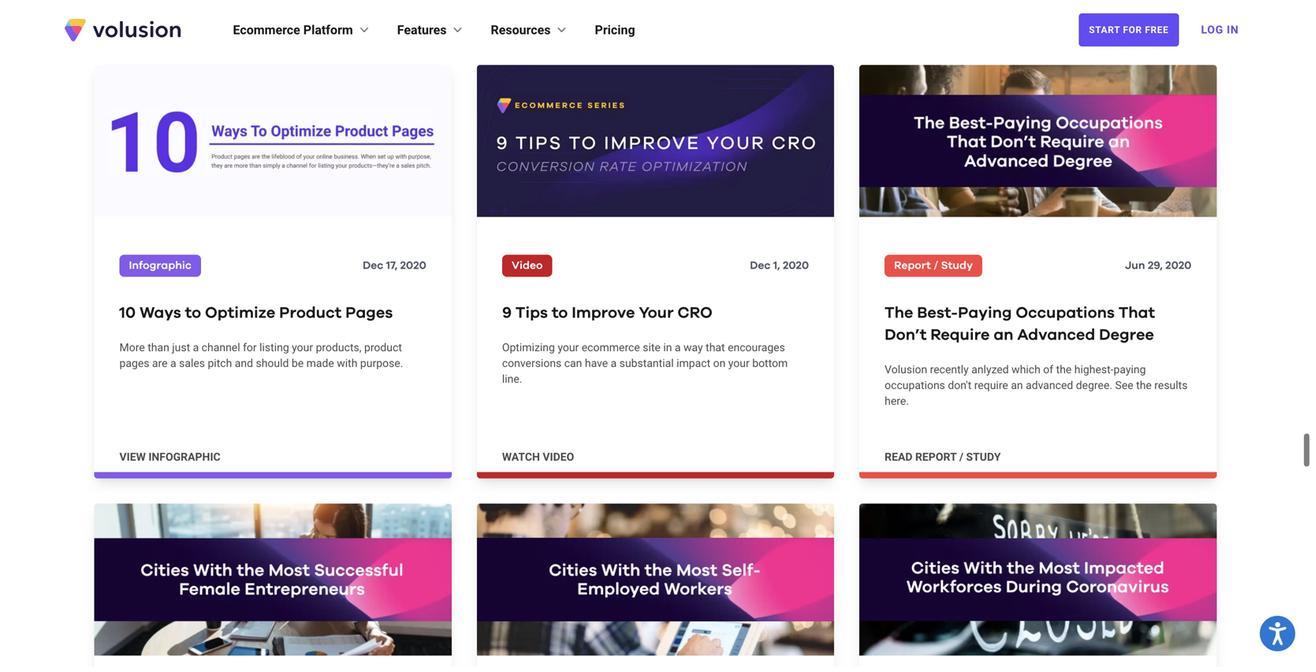 Task type: locate. For each thing, give the bounding box(es) containing it.
start for free
[[1089, 24, 1169, 35]]

2 horizontal spatial 2020
[[1165, 261, 1192, 272]]

1 horizontal spatial replay
[[531, 12, 571, 25]]

occupations
[[885, 379, 945, 392]]

an down paying
[[994, 328, 1013, 343]]

1 2020 from the left
[[400, 261, 426, 272]]

dec left 1,
[[750, 261, 771, 272]]

recently
[[930, 364, 969, 377]]

0 horizontal spatial to
[[185, 306, 201, 321]]

dec
[[363, 261, 383, 272], [750, 261, 771, 272]]

see
[[1115, 379, 1133, 392]]

view
[[119, 12, 146, 25], [502, 12, 528, 25], [119, 451, 146, 464]]

optimize
[[205, 306, 275, 321]]

site
[[643, 341, 661, 354]]

0 horizontal spatial your
[[292, 341, 313, 354]]

log in
[[1201, 23, 1239, 36]]

to right tips
[[552, 306, 568, 321]]

substantial
[[619, 357, 674, 370]]

should
[[256, 357, 289, 370]]

1 horizontal spatial to
[[552, 306, 568, 321]]

video
[[543, 451, 574, 464]]

1 replay from the left
[[148, 12, 188, 25]]

just
[[172, 341, 190, 354]]

0 horizontal spatial /
[[934, 261, 938, 272]]

best-
[[917, 306, 958, 321]]

watch video
[[502, 451, 574, 464]]

0 horizontal spatial the
[[1056, 364, 1072, 377]]

degree.
[[1076, 379, 1112, 392]]

which
[[1012, 364, 1041, 377]]

0 horizontal spatial replay
[[148, 12, 188, 25]]

have
[[585, 357, 608, 370]]

2020 right 1,
[[783, 261, 809, 272]]

2 2020 from the left
[[783, 261, 809, 272]]

more than just a channel for listing your products, product pages are a sales pitch and should be made with purpose.
[[119, 341, 403, 370]]

1 horizontal spatial view replay button
[[502, 11, 571, 27]]

study
[[966, 451, 1001, 464]]

1 horizontal spatial dec
[[750, 261, 771, 272]]

log
[[1201, 23, 1223, 36]]

a right just
[[193, 341, 199, 354]]

9 tips to improve your cro image
[[477, 65, 834, 217]]

your up be
[[292, 341, 313, 354]]

2020 for 9 tips to improve your cro
[[783, 261, 809, 272]]

impact
[[676, 357, 710, 370]]

the right of
[[1056, 364, 1072, 377]]

2020 right 17, in the left of the page
[[400, 261, 426, 272]]

your right the on
[[728, 357, 750, 370]]

ways
[[140, 306, 181, 321]]

than
[[148, 341, 169, 354]]

that
[[1119, 306, 1155, 321]]

10 ways to optimize product pages
[[119, 306, 393, 321]]

view replay
[[119, 12, 188, 25], [502, 12, 571, 25]]

are
[[152, 357, 168, 370]]

your
[[292, 341, 313, 354], [558, 341, 579, 354], [728, 357, 750, 370]]

17,
[[386, 261, 398, 272]]

1 dec from the left
[[363, 261, 383, 272]]

an inside volusion recently anlyzed which of the highest-paying occupations don't require an advanced degree. see the results here.
[[1011, 379, 1023, 392]]

ecommerce platform
[[233, 22, 353, 37]]

dec left 17, in the left of the page
[[363, 261, 383, 272]]

the right see
[[1136, 379, 1152, 392]]

to for ways
[[185, 306, 201, 321]]

10 ways to optimize product pages image
[[94, 65, 452, 217]]

0 vertical spatial /
[[934, 261, 938, 272]]

1 view replay from the left
[[119, 12, 188, 25]]

/
[[934, 261, 938, 272], [959, 451, 963, 464]]

2 to from the left
[[552, 306, 568, 321]]

2 view replay button from the left
[[502, 11, 571, 27]]

1,
[[773, 261, 780, 272]]

view infographic
[[119, 451, 220, 464]]

your up can
[[558, 341, 579, 354]]

2020 right 29,
[[1165, 261, 1192, 272]]

the
[[1056, 364, 1072, 377], [1136, 379, 1152, 392]]

a
[[193, 341, 199, 354], [675, 341, 681, 354], [170, 357, 176, 370], [611, 357, 617, 370]]

the best-paying occupations that don't require an advanced degree
[[885, 306, 1155, 343]]

watch video button
[[502, 450, 574, 466]]

read
[[885, 451, 913, 464]]

1 view replay button from the left
[[119, 11, 188, 27]]

0 horizontal spatial 2020
[[400, 261, 426, 272]]

here.
[[885, 395, 909, 408]]

ecommerce
[[233, 22, 300, 37]]

sales
[[179, 357, 205, 370]]

for
[[243, 341, 257, 354]]

ecommerce platform button
[[233, 20, 372, 39]]

1 vertical spatial an
[[1011, 379, 1023, 392]]

0 vertical spatial the
[[1056, 364, 1072, 377]]

3 2020 from the left
[[1165, 261, 1192, 272]]

1 to from the left
[[185, 306, 201, 321]]

2 dec from the left
[[750, 261, 771, 272]]

0 horizontal spatial view replay button
[[119, 11, 188, 27]]

0 vertical spatial an
[[994, 328, 1013, 343]]

10
[[119, 306, 136, 321]]

an down the "which"
[[1011, 379, 1023, 392]]

require
[[974, 379, 1008, 392]]

free
[[1145, 24, 1169, 35]]

ecommerce
[[582, 341, 640, 354]]

paying
[[1114, 364, 1146, 377]]

view infographic button
[[119, 450, 220, 466]]

to right ways
[[185, 306, 201, 321]]

to
[[185, 306, 201, 321], [552, 306, 568, 321]]

1 horizontal spatial the
[[1136, 379, 1152, 392]]

require
[[930, 328, 990, 343]]

1 horizontal spatial view replay
[[502, 12, 571, 25]]

pitch
[[208, 357, 232, 370]]

in
[[663, 341, 672, 354]]

/ inside read report / study button
[[959, 451, 963, 464]]

occupations
[[1016, 306, 1115, 321]]

1 vertical spatial /
[[959, 451, 963, 464]]

encourages
[[728, 341, 785, 354]]

cities with the most self-employed workers image
[[477, 504, 834, 656]]

0 horizontal spatial dec
[[363, 261, 383, 272]]

0 horizontal spatial view replay
[[119, 12, 188, 25]]

on
[[713, 357, 726, 370]]

way
[[684, 341, 703, 354]]

view inside button
[[119, 451, 146, 464]]

1 horizontal spatial 2020
[[783, 261, 809, 272]]

1 horizontal spatial /
[[959, 451, 963, 464]]

dec for cro
[[750, 261, 771, 272]]

to for tips
[[552, 306, 568, 321]]



Task type: vqa. For each thing, say whether or not it's contained in the screenshot.


Task type: describe. For each thing, give the bounding box(es) containing it.
with
[[337, 357, 357, 370]]

pricing link
[[595, 20, 635, 39]]

that
[[706, 341, 725, 354]]

optimizing your ecommerce site in a way that encourages conversions can have a substantial impact on your bottom line.
[[502, 341, 788, 386]]

for
[[1123, 24, 1142, 35]]

your
[[639, 306, 674, 321]]

listing
[[259, 341, 289, 354]]

line.
[[502, 373, 522, 386]]

tips
[[516, 306, 548, 321]]

highest-
[[1074, 364, 1114, 377]]

purpose.
[[360, 357, 403, 370]]

9
[[502, 306, 512, 321]]

report
[[894, 261, 931, 272]]

advanced
[[1026, 379, 1073, 392]]

be
[[292, 357, 304, 370]]

pages
[[345, 306, 393, 321]]

product
[[364, 341, 402, 354]]

2020 for the best-paying occupations that don't require an advanced degree
[[1165, 261, 1192, 272]]

products,
[[316, 341, 361, 354]]

resources button
[[491, 20, 570, 39]]

more
[[119, 341, 145, 354]]

report
[[915, 451, 957, 464]]

1 horizontal spatial your
[[558, 341, 579, 354]]

pricing
[[595, 22, 635, 37]]

channel
[[202, 341, 240, 354]]

and
[[235, 357, 253, 370]]

video
[[512, 261, 543, 272]]

dec for pages
[[363, 261, 383, 272]]

conversions
[[502, 357, 562, 370]]

watch
[[502, 451, 540, 464]]

a right the are
[[170, 357, 176, 370]]

jun 29, 2020
[[1125, 261, 1192, 272]]

a right in
[[675, 341, 681, 354]]

dec 1, 2020
[[750, 261, 809, 272]]

a down ecommerce on the left
[[611, 357, 617, 370]]

1 vertical spatial the
[[1136, 379, 1152, 392]]

read report / study button
[[885, 450, 1001, 466]]

read report / study
[[885, 451, 1001, 464]]

made
[[306, 357, 334, 370]]

features
[[397, 22, 447, 37]]

optimizing
[[502, 341, 555, 354]]

the
[[885, 306, 913, 321]]

of
[[1043, 364, 1053, 377]]

pages
[[119, 357, 149, 370]]

features button
[[397, 20, 466, 39]]

don't
[[948, 379, 971, 392]]

product
[[279, 306, 342, 321]]

can
[[564, 357, 582, 370]]

cro
[[678, 306, 712, 321]]

2020 for 10 ways to optimize product pages
[[400, 261, 426, 272]]

open accessibe: accessibility options, statement and help image
[[1269, 623, 1286, 646]]

jun
[[1125, 261, 1145, 272]]

infographic
[[129, 261, 192, 272]]

advanced
[[1017, 328, 1095, 343]]

study
[[941, 261, 973, 272]]

log in link
[[1192, 13, 1248, 47]]

cities with the most successful female entrepreneurs image
[[94, 504, 452, 656]]

infographic
[[148, 451, 220, 464]]

don't
[[885, 328, 927, 343]]

29,
[[1148, 261, 1163, 272]]

dec 17, 2020
[[363, 261, 426, 272]]

an inside the best-paying occupations that don't require an advanced degree
[[994, 328, 1013, 343]]

resources
[[491, 22, 551, 37]]

improve
[[572, 306, 635, 321]]

results
[[1154, 379, 1188, 392]]

the best-paying occupations that don't require an advanced degree image
[[859, 65, 1217, 217]]

2 replay from the left
[[531, 12, 571, 25]]

your inside more than just a channel for listing your products, product pages are a sales pitch and should be made with purpose.
[[292, 341, 313, 354]]

2 view replay from the left
[[502, 12, 571, 25]]

start for free link
[[1079, 13, 1179, 47]]

bottom
[[752, 357, 788, 370]]

in
[[1227, 23, 1239, 36]]

paying
[[958, 306, 1012, 321]]

degree
[[1099, 328, 1154, 343]]

cities with the most impacted workforces during coronavirus image
[[859, 504, 1217, 656]]

start
[[1089, 24, 1120, 35]]

volusion
[[885, 364, 927, 377]]

2 horizontal spatial your
[[728, 357, 750, 370]]



